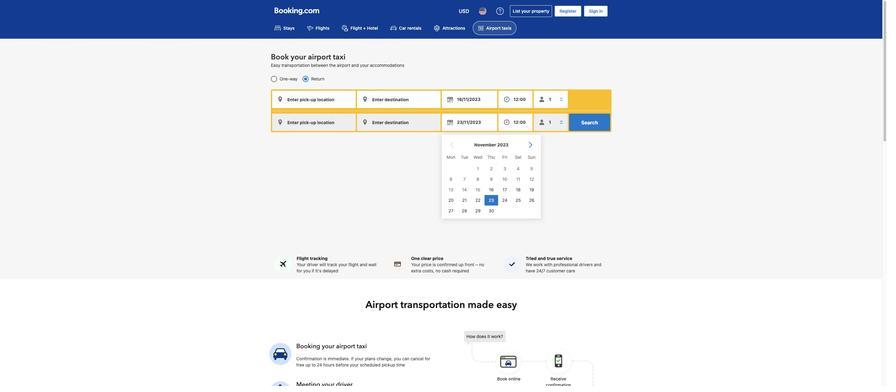 Task type: describe. For each thing, give the bounding box(es) containing it.
drivers
[[579, 262, 593, 267]]

taxis
[[502, 25, 512, 31]]

your inside flight tracking your driver will track your flight and wait for you if it's delayed
[[338, 262, 347, 267]]

return
[[311, 76, 325, 82]]

Enter destination text field
[[357, 91, 441, 108]]

if
[[312, 268, 314, 274]]

5
[[530, 166, 533, 171]]

tried and true service we work with professional drivers and have 24/7 customer care
[[526, 256, 602, 274]]

12:00 for 23/11/2023
[[514, 120, 526, 125]]

it
[[488, 334, 490, 339]]

attractions link
[[429, 21, 470, 35]]

28 button
[[458, 206, 471, 216]]

car rentals
[[399, 25, 422, 31]]

property
[[532, 8, 549, 14]]

your inside flight tracking your driver will track your flight and wait for you if it's delayed
[[297, 262, 306, 267]]

how does it work?
[[466, 334, 503, 339]]

one
[[411, 256, 420, 261]]

24 inside button
[[502, 198, 507, 203]]

17
[[503, 187, 507, 192]]

+
[[363, 25, 366, 31]]

have
[[526, 268, 535, 274]]

free
[[296, 362, 304, 368]]

customer
[[546, 268, 565, 274]]

can
[[402, 356, 409, 361]]

2023
[[497, 142, 509, 147]]

taxi for booking
[[357, 342, 367, 351]]

one-
[[280, 76, 290, 82]]

1 vertical spatial airport
[[337, 63, 350, 68]]

30
[[489, 208, 494, 213]]

online
[[509, 376, 521, 382]]

delayed
[[323, 268, 338, 274]]

mon
[[447, 155, 455, 160]]

25
[[516, 198, 521, 203]]

17 button
[[498, 185, 512, 195]]

one-way
[[280, 76, 298, 82]]

easy
[[496, 298, 517, 312]]

29
[[475, 208, 481, 213]]

made
[[468, 298, 494, 312]]

book online
[[497, 376, 521, 382]]

up inside 'one clear price your price is confirmed up front – no extra costs, no cash required'
[[459, 262, 464, 267]]

0 horizontal spatial price
[[421, 262, 431, 267]]

true
[[547, 256, 556, 261]]

book for online
[[497, 376, 507, 382]]

track
[[327, 262, 337, 267]]

1 horizontal spatial price
[[433, 256, 443, 261]]

book your airport taxi easy transportation between the airport and your accommodations
[[271, 52, 404, 68]]

flight + hotel link
[[337, 21, 383, 35]]

airport for book
[[308, 52, 331, 62]]

booking.com online hotel reservations image
[[275, 7, 319, 15]]

plans
[[365, 356, 376, 361]]

scheduled
[[360, 362, 381, 368]]

9
[[490, 176, 493, 182]]

confirmed
[[437, 262, 457, 267]]

we
[[526, 262, 532, 267]]

hotel
[[367, 25, 378, 31]]

18 button
[[512, 185, 525, 195]]

work?
[[491, 334, 503, 339]]

16/11/2023 button
[[442, 91, 497, 108]]

receive
[[551, 376, 566, 382]]

19
[[529, 187, 534, 192]]

airport taxis
[[486, 25, 512, 31]]

20 button
[[444, 195, 458, 206]]

list
[[513, 8, 520, 14]]

sign in link
[[584, 6, 608, 17]]

your down if
[[350, 362, 359, 368]]

24 inside confirmation is immediate. if your plans change, you can cancel for free up to 24 hours before your scheduled pickup time
[[317, 362, 322, 368]]

hours
[[323, 362, 335, 368]]

november 2023
[[474, 142, 509, 147]]

booking
[[296, 342, 320, 351]]

airport for booking
[[336, 342, 355, 351]]

confirmation
[[296, 356, 322, 361]]

between
[[311, 63, 328, 68]]

for for confirmation is immediate. if your plans change, you can cancel for free up to 24 hours before your scheduled pickup time
[[425, 356, 430, 361]]

your left accommodations at top
[[360, 63, 369, 68]]

will
[[320, 262, 326, 267]]

search
[[581, 120, 598, 125]]

airport for airport taxis
[[486, 25, 501, 31]]

airport transportation made easy
[[366, 298, 517, 312]]

and up the work
[[538, 256, 546, 261]]

work
[[533, 262, 543, 267]]

confirmation is immediate. if your plans change, you can cancel for free up to 24 hours before your scheduled pickup time
[[296, 356, 430, 368]]

airport taxis link
[[473, 21, 516, 35]]

book for your
[[271, 52, 289, 62]]

airport for airport transportation made easy
[[366, 298, 398, 312]]

21
[[462, 198, 467, 203]]

flights link
[[302, 21, 334, 35]]

20
[[448, 198, 454, 203]]

easy
[[271, 63, 280, 68]]

you inside confirmation is immediate. if your plans change, you can cancel for free up to 24 hours before your scheduled pickup time
[[394, 356, 401, 361]]

sat
[[515, 155, 522, 160]]

taxi for book
[[333, 52, 346, 62]]

it's
[[315, 268, 321, 274]]



Task type: locate. For each thing, give the bounding box(es) containing it.
15
[[476, 187, 480, 192]]

0 horizontal spatial flight
[[297, 256, 309, 261]]

24 right to
[[317, 362, 322, 368]]

0 vertical spatial airport
[[308, 52, 331, 62]]

12:00 button for 23/11/2023
[[498, 114, 533, 131]]

november
[[474, 142, 496, 147]]

airport up if
[[336, 342, 355, 351]]

2 12:00 button from the top
[[498, 114, 533, 131]]

if
[[351, 356, 354, 361]]

taxi up the
[[333, 52, 346, 62]]

1 horizontal spatial transportation
[[400, 298, 465, 312]]

one clear price your price is confirmed up front – no extra costs, no cash required
[[411, 256, 484, 274]]

driver
[[307, 262, 318, 267]]

28
[[462, 208, 467, 213]]

is
[[433, 262, 436, 267], [323, 356, 327, 361]]

flight inside flight tracking your driver will track your flight and wait for you if it's delayed
[[297, 256, 309, 261]]

taxi up plans
[[357, 342, 367, 351]]

flights
[[316, 25, 329, 31]]

book up easy
[[271, 52, 289, 62]]

13
[[449, 187, 453, 192]]

1 horizontal spatial your
[[411, 262, 420, 267]]

24 button
[[498, 195, 512, 206]]

1 vertical spatial you
[[394, 356, 401, 361]]

24 down 17 button
[[502, 198, 507, 203]]

flight inside 'link'
[[351, 25, 362, 31]]

0 horizontal spatial is
[[323, 356, 327, 361]]

your right list
[[521, 8, 531, 14]]

no
[[479, 262, 484, 267], [436, 268, 441, 274]]

costs,
[[422, 268, 434, 274]]

your up way
[[291, 52, 306, 62]]

for inside confirmation is immediate. if your plans change, you can cancel for free up to 24 hours before your scheduled pickup time
[[425, 356, 430, 361]]

12:00 for 16/11/2023
[[514, 97, 526, 102]]

14
[[462, 187, 467, 192]]

1 horizontal spatial 24
[[502, 198, 507, 203]]

book inside book your airport taxi easy transportation between the airport and your accommodations
[[271, 52, 289, 62]]

airport inside airport taxis link
[[486, 25, 501, 31]]

0 vertical spatial price
[[433, 256, 443, 261]]

10
[[503, 176, 507, 182]]

1 vertical spatial 24
[[317, 362, 322, 368]]

0 vertical spatial 24
[[502, 198, 507, 203]]

21 button
[[458, 195, 471, 206]]

transportation
[[281, 63, 310, 68], [400, 298, 465, 312]]

1 horizontal spatial airport
[[486, 25, 501, 31]]

0 vertical spatial is
[[433, 262, 436, 267]]

is up hours
[[323, 356, 327, 361]]

1 12:00 from the top
[[514, 97, 526, 102]]

2 12:00 from the top
[[514, 120, 526, 125]]

–
[[476, 262, 478, 267]]

23/11/2023 button
[[442, 114, 497, 131]]

1 vertical spatial no
[[436, 268, 441, 274]]

wed
[[473, 155, 482, 160]]

flight + hotel
[[351, 25, 378, 31]]

airport
[[486, 25, 501, 31], [366, 298, 398, 312]]

book
[[271, 52, 289, 62], [497, 376, 507, 382]]

6
[[450, 176, 452, 182]]

0 horizontal spatial book
[[271, 52, 289, 62]]

and inside flight tracking your driver will track your flight and wait for you if it's delayed
[[360, 262, 367, 267]]

22 button
[[471, 195, 485, 206]]

booking airport taxi image
[[464, 331, 594, 386], [269, 343, 291, 365], [269, 381, 291, 386]]

0 horizontal spatial transportation
[[281, 63, 310, 68]]

your inside 'one clear price your price is confirmed up front – no extra costs, no cash required'
[[411, 262, 420, 267]]

0 horizontal spatial for
[[297, 268, 302, 274]]

up left to
[[305, 362, 311, 368]]

1 horizontal spatial you
[[394, 356, 401, 361]]

list your property link
[[510, 5, 552, 17]]

book left online
[[497, 376, 507, 382]]

Enter pick-up location text field
[[272, 91, 356, 108]]

for left if
[[297, 268, 302, 274]]

1 vertical spatial transportation
[[400, 298, 465, 312]]

up
[[459, 262, 464, 267], [305, 362, 311, 368]]

0 horizontal spatial 24
[[317, 362, 322, 368]]

wait
[[368, 262, 377, 267]]

is up costs,
[[433, 262, 436, 267]]

0 vertical spatial up
[[459, 262, 464, 267]]

your
[[521, 8, 531, 14], [291, 52, 306, 62], [360, 63, 369, 68], [338, 262, 347, 267], [322, 342, 335, 351], [355, 356, 364, 361], [350, 362, 359, 368]]

0 horizontal spatial you
[[303, 268, 311, 274]]

the
[[329, 63, 336, 68]]

0 vertical spatial for
[[297, 268, 302, 274]]

1 horizontal spatial for
[[425, 356, 430, 361]]

thu
[[488, 155, 495, 160]]

taxi inside book your airport taxi easy transportation between the airport and your accommodations
[[333, 52, 346, 62]]

1 vertical spatial 12:00 button
[[498, 114, 533, 131]]

airport up between at left top
[[308, 52, 331, 62]]

1 vertical spatial flight
[[297, 256, 309, 261]]

1 horizontal spatial is
[[433, 262, 436, 267]]

1
[[477, 166, 479, 171]]

1 vertical spatial for
[[425, 356, 430, 361]]

up inside confirmation is immediate. if your plans change, you can cancel for free up to 24 hours before your scheduled pickup time
[[305, 362, 311, 368]]

22
[[475, 198, 481, 203]]

you inside flight tracking your driver will track your flight and wait for you if it's delayed
[[303, 268, 311, 274]]

25 button
[[512, 195, 525, 206]]

front
[[465, 262, 474, 267]]

0 vertical spatial book
[[271, 52, 289, 62]]

0 horizontal spatial airport
[[366, 298, 398, 312]]

how
[[466, 334, 475, 339]]

up up required
[[459, 262, 464, 267]]

for right cancel
[[425, 356, 430, 361]]

0 horizontal spatial no
[[436, 268, 441, 274]]

price up confirmed on the bottom
[[433, 256, 443, 261]]

sign in
[[589, 8, 603, 14]]

4
[[517, 166, 520, 171]]

is inside confirmation is immediate. if your plans change, you can cancel for free up to 24 hours before your scheduled pickup time
[[323, 356, 327, 361]]

16/11/2023
[[457, 97, 481, 102]]

airport
[[308, 52, 331, 62], [337, 63, 350, 68], [336, 342, 355, 351]]

accommodations
[[370, 63, 404, 68]]

attractions
[[443, 25, 465, 31]]

your inside 'link'
[[521, 8, 531, 14]]

register link
[[555, 6, 582, 17]]

1 vertical spatial up
[[305, 362, 311, 368]]

you up time
[[394, 356, 401, 361]]

16 button
[[485, 185, 498, 195]]

flight for flight + hotel
[[351, 25, 362, 31]]

for for flight tracking your driver will track your flight and wait for you if it's delayed
[[297, 268, 302, 274]]

you left if
[[303, 268, 311, 274]]

no right the –
[[479, 262, 484, 267]]

12:00 button for 16/11/2023
[[498, 91, 533, 108]]

0 vertical spatial 12:00
[[514, 97, 526, 102]]

before
[[336, 362, 349, 368]]

1 vertical spatial taxi
[[357, 342, 367, 351]]

27
[[449, 208, 454, 213]]

flight
[[348, 262, 359, 267]]

0 horizontal spatial taxi
[[333, 52, 346, 62]]

1 horizontal spatial flight
[[351, 25, 362, 31]]

0 vertical spatial transportation
[[281, 63, 310, 68]]

flight up driver
[[297, 256, 309, 261]]

1 vertical spatial 12:00
[[514, 120, 526, 125]]

and right the
[[351, 63, 359, 68]]

and inside book your airport taxi easy transportation between the airport and your accommodations
[[351, 63, 359, 68]]

receive confirmation
[[546, 376, 571, 386]]

0 vertical spatial no
[[479, 262, 484, 267]]

to
[[312, 362, 316, 368]]

and right drivers
[[594, 262, 602, 267]]

7
[[463, 176, 466, 182]]

1 vertical spatial airport
[[366, 298, 398, 312]]

transportation inside book your airport taxi easy transportation between the airport and your accommodations
[[281, 63, 310, 68]]

0 vertical spatial 12:00 button
[[498, 91, 533, 108]]

2 your from the left
[[411, 262, 420, 267]]

confirmation
[[546, 383, 571, 386]]

19 button
[[525, 185, 538, 195]]

way
[[290, 76, 298, 82]]

tracking
[[310, 256, 328, 261]]

your right if
[[355, 356, 364, 361]]

30 button
[[485, 206, 498, 216]]

0 horizontal spatial up
[[305, 362, 311, 368]]

0 vertical spatial airport
[[486, 25, 501, 31]]

your down one on the left bottom of page
[[411, 262, 420, 267]]

27 button
[[444, 206, 458, 216]]

0 horizontal spatial your
[[297, 262, 306, 267]]

sun
[[528, 155, 536, 160]]

price down the clear
[[421, 262, 431, 267]]

tried
[[526, 256, 537, 261]]

1 vertical spatial is
[[323, 356, 327, 361]]

flight left +
[[351, 25, 362, 31]]

and left wait
[[360, 262, 367, 267]]

1 12:00 button from the top
[[498, 91, 533, 108]]

0 vertical spatial flight
[[351, 25, 362, 31]]

18
[[516, 187, 521, 192]]

24
[[502, 198, 507, 203], [317, 362, 322, 368]]

1 your from the left
[[297, 262, 306, 267]]

change,
[[377, 356, 393, 361]]

23/11/2023
[[457, 120, 481, 125]]

does
[[477, 334, 486, 339]]

list your property
[[513, 8, 549, 14]]

search button
[[569, 114, 610, 131]]

1 horizontal spatial no
[[479, 262, 484, 267]]

service
[[557, 256, 572, 261]]

23
[[489, 198, 494, 203]]

your up 'immediate.'
[[322, 342, 335, 351]]

clear
[[421, 256, 432, 261]]

0 vertical spatial you
[[303, 268, 311, 274]]

16
[[489, 187, 494, 192]]

1 horizontal spatial book
[[497, 376, 507, 382]]

taxi
[[333, 52, 346, 62], [357, 342, 367, 351]]

extra
[[411, 268, 421, 274]]

26
[[529, 198, 534, 203]]

1 horizontal spatial up
[[459, 262, 464, 267]]

flight for flight tracking your driver will track your flight and wait for you if it's delayed
[[297, 256, 309, 261]]

24/7
[[536, 268, 545, 274]]

no left cash
[[436, 268, 441, 274]]

your right track at the left
[[338, 262, 347, 267]]

pickup
[[382, 362, 395, 368]]

2 vertical spatial airport
[[336, 342, 355, 351]]

tue
[[461, 155, 468, 160]]

for inside flight tracking your driver will track your flight and wait for you if it's delayed
[[297, 268, 302, 274]]

sign
[[589, 8, 598, 14]]

1 vertical spatial book
[[497, 376, 507, 382]]

0 vertical spatial taxi
[[333, 52, 346, 62]]

23 button
[[485, 195, 498, 206]]

1 vertical spatial price
[[421, 262, 431, 267]]

airport right the
[[337, 63, 350, 68]]

1 horizontal spatial taxi
[[357, 342, 367, 351]]

your left driver
[[297, 262, 306, 267]]

car rentals link
[[385, 21, 426, 35]]

stays
[[283, 25, 295, 31]]

is inside 'one clear price your price is confirmed up front – no extra costs, no cash required'
[[433, 262, 436, 267]]



Task type: vqa. For each thing, say whether or not it's contained in the screenshot.
"from" within Fly worldwide with Booking.com Flights from wherever you are to wherever you want to go
no



